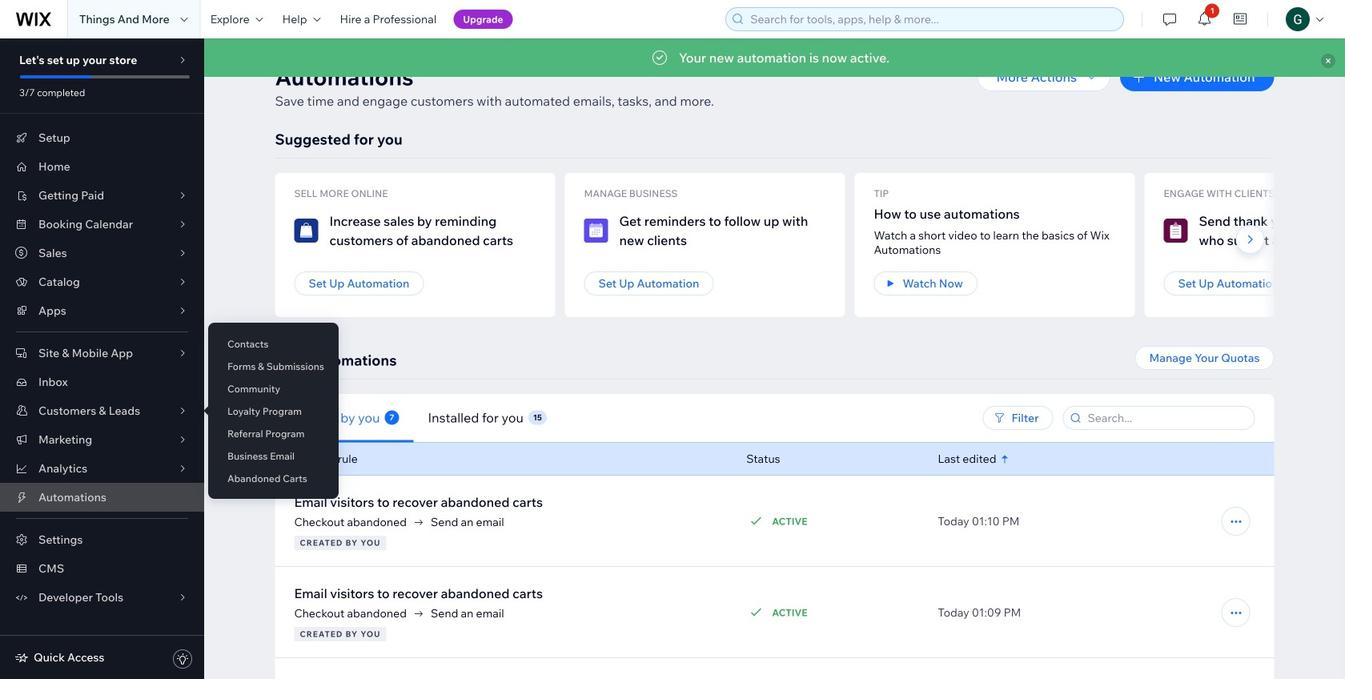 Task type: vqa. For each thing, say whether or not it's contained in the screenshot.
Sidebar element
yes



Task type: locate. For each thing, give the bounding box(es) containing it.
list
[[275, 173, 1346, 317]]

alert
[[204, 38, 1346, 77]]

category image
[[294, 219, 318, 243]]

category image
[[584, 219, 608, 243], [1164, 219, 1188, 243]]

Search for tools, apps, help & more... field
[[746, 8, 1119, 30]]

1 horizontal spatial category image
[[1164, 219, 1188, 243]]

0 horizontal spatial category image
[[584, 219, 608, 243]]

tab list
[[275, 394, 783, 442]]

Search... field
[[1083, 407, 1250, 429]]

sidebar element
[[0, 38, 204, 679]]



Task type: describe. For each thing, give the bounding box(es) containing it.
1 category image from the left
[[584, 219, 608, 243]]

2 category image from the left
[[1164, 219, 1188, 243]]



